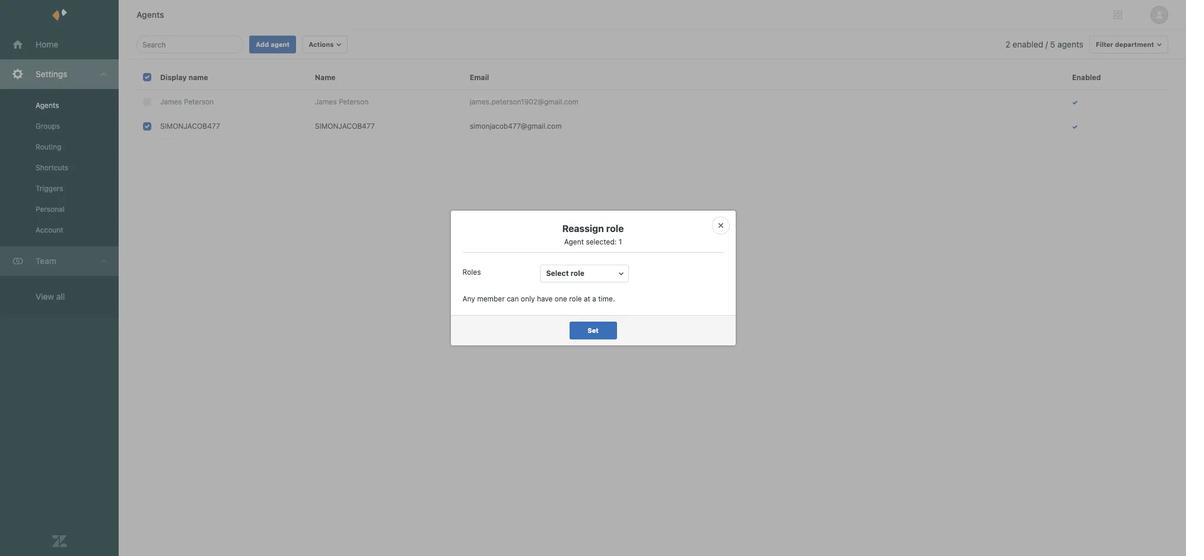 Task type: describe. For each thing, give the bounding box(es) containing it.
1 james from the left
[[160, 97, 182, 106]]

at
[[584, 294, 591, 303]]

add
[[256, 40, 269, 48]]

roles
[[463, 268, 481, 277]]

select
[[546, 269, 569, 278]]

display name
[[160, 73, 208, 82]]

triggers
[[36, 184, 63, 193]]

account
[[36, 226, 63, 234]]

role for reassign
[[606, 223, 624, 234]]

2 simonjacob477 from the left
[[315, 122, 375, 131]]

role for select
[[571, 269, 585, 278]]

agents
[[1058, 39, 1084, 49]]

2 james peterson from the left
[[315, 97, 369, 106]]

department
[[1116, 40, 1155, 48]]

set
[[588, 326, 599, 334]]

5
[[1051, 39, 1056, 49]]

view all
[[36, 291, 65, 302]]

time.
[[599, 294, 615, 303]]

view
[[36, 291, 54, 302]]

selected:
[[586, 237, 617, 246]]

0 horizontal spatial agents
[[36, 101, 59, 110]]

one
[[555, 294, 567, 303]]

/
[[1046, 39, 1048, 49]]

1 simonjacob477 from the left
[[160, 122, 220, 131]]

1 peterson from the left
[[184, 97, 214, 106]]

personal
[[36, 205, 65, 214]]

team
[[36, 256, 56, 266]]

email
[[470, 73, 489, 82]]

select role
[[546, 269, 585, 278]]

2 james from the left
[[315, 97, 337, 106]]

2 peterson from the left
[[339, 97, 369, 106]]

settings
[[36, 69, 67, 79]]

2 enabled / 5 agents
[[1006, 39, 1084, 49]]

simonjacob477@gmail.com
[[470, 122, 562, 131]]

reassign role agent selected: 1
[[562, 223, 624, 246]]



Task type: locate. For each thing, give the bounding box(es) containing it.
1
[[619, 237, 622, 246]]

routing
[[36, 142, 61, 151]]

james peterson
[[160, 97, 214, 106], [315, 97, 369, 106]]

simonjacob477 down name
[[315, 122, 375, 131]]

actions
[[309, 40, 334, 48]]

1 horizontal spatial simonjacob477
[[315, 122, 375, 131]]

filter department
[[1096, 40, 1155, 48]]

2 vertical spatial role
[[569, 294, 582, 303]]

shortcuts
[[36, 163, 68, 172]]

groups
[[36, 122, 60, 131]]

filter department button
[[1090, 36, 1169, 53]]

agent
[[271, 40, 290, 48]]

role up 1
[[606, 223, 624, 234]]

1 horizontal spatial james
[[315, 97, 337, 106]]

any
[[463, 294, 475, 303]]

enabled
[[1073, 73, 1101, 82]]

2
[[1006, 39, 1011, 49]]

enabled
[[1013, 39, 1044, 49]]

james peterson down display name
[[160, 97, 214, 106]]

james peterson down name
[[315, 97, 369, 106]]

home
[[36, 39, 58, 49]]

peterson
[[184, 97, 214, 106], [339, 97, 369, 106]]

all
[[56, 291, 65, 302]]

1 horizontal spatial peterson
[[339, 97, 369, 106]]

agents up groups
[[36, 101, 59, 110]]

zendesk products image
[[1114, 11, 1123, 19]]

reassign
[[562, 223, 604, 234]]

add agent
[[256, 40, 290, 48]]

0 horizontal spatial james peterson
[[160, 97, 214, 106]]

0 horizontal spatial peterson
[[184, 97, 214, 106]]

james
[[160, 97, 182, 106], [315, 97, 337, 106]]

role left 'at'
[[569, 294, 582, 303]]

1 vertical spatial role
[[571, 269, 585, 278]]

have
[[537, 294, 553, 303]]

display
[[160, 73, 187, 82]]

name
[[315, 73, 336, 82]]

agents up search text box
[[137, 9, 164, 20]]

role
[[606, 223, 624, 234], [571, 269, 585, 278], [569, 294, 582, 303]]

agent
[[564, 237, 584, 246]]

simonjacob477
[[160, 122, 220, 131], [315, 122, 375, 131]]

0 vertical spatial agents
[[137, 9, 164, 20]]

role right "select"
[[571, 269, 585, 278]]

can
[[507, 294, 519, 303]]

filter
[[1096, 40, 1114, 48]]

any member can only have one role at a time.
[[463, 294, 615, 303]]

simonjacob477 down display name
[[160, 122, 220, 131]]

1 vertical spatial agents
[[36, 101, 59, 110]]

name
[[189, 73, 208, 82]]

1 horizontal spatial agents
[[137, 9, 164, 20]]

member
[[477, 294, 505, 303]]

james down name
[[315, 97, 337, 106]]

only
[[521, 294, 535, 303]]

james.peterson1902@gmail.com
[[470, 97, 579, 106]]

actions button
[[302, 36, 348, 53]]

james down display
[[160, 97, 182, 106]]

Search text field
[[142, 37, 234, 52]]

0 vertical spatial role
[[606, 223, 624, 234]]

0 horizontal spatial james
[[160, 97, 182, 106]]

agents
[[137, 9, 164, 20], [36, 101, 59, 110]]

0 horizontal spatial simonjacob477
[[160, 122, 220, 131]]

add agent button
[[249, 36, 296, 53]]

1 james peterson from the left
[[160, 97, 214, 106]]

1 horizontal spatial james peterson
[[315, 97, 369, 106]]

set button
[[570, 322, 617, 340]]

role inside reassign role agent selected: 1
[[606, 223, 624, 234]]

a
[[593, 294, 597, 303]]



Task type: vqa. For each thing, say whether or not it's contained in the screenshot.
navigation containing Add
no



